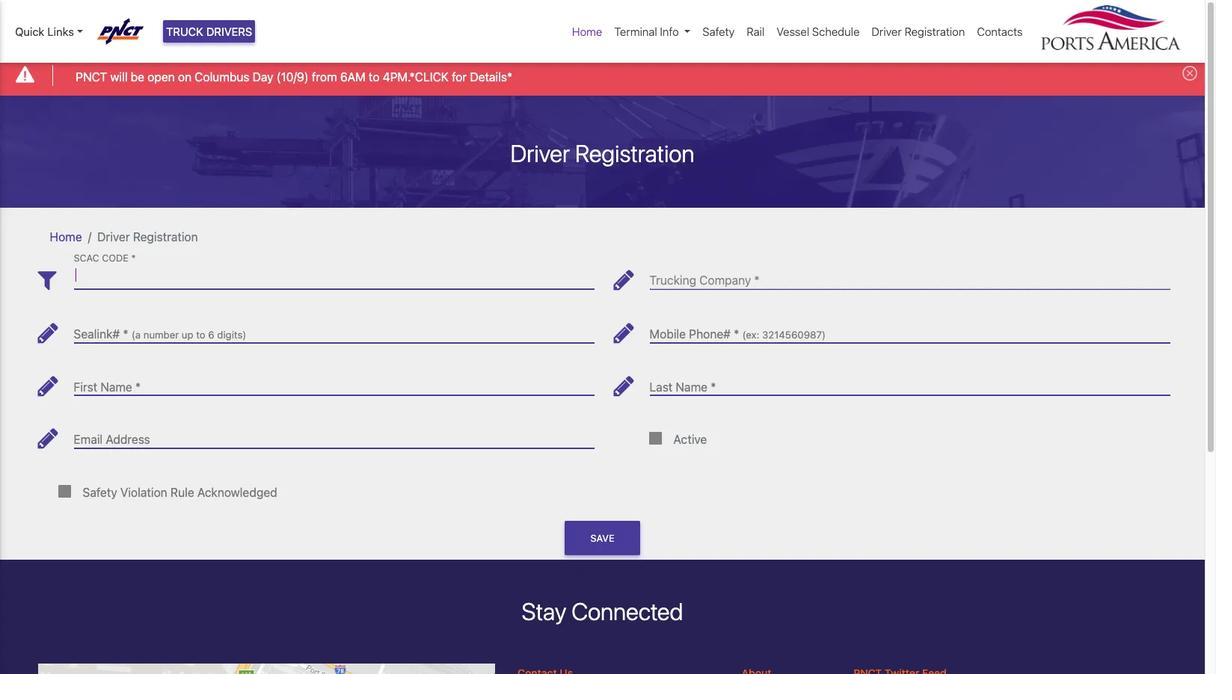 Task type: vqa. For each thing, say whether or not it's contained in the screenshot.
BILLION to the right
no



Task type: describe. For each thing, give the bounding box(es) containing it.
Last Name * text field
[[650, 369, 1170, 396]]

registration inside 'driver registration' 'link'
[[905, 25, 965, 38]]

0 horizontal spatial home link
[[50, 230, 82, 244]]

name for last
[[676, 380, 708, 394]]

digits)
[[217, 329, 246, 341]]

pnct will be open on columbus day (10/9) from 6am to 4pm.*click for details* link
[[76, 68, 513, 86]]

will
[[110, 70, 128, 83]]

scac code *
[[74, 253, 136, 264]]

2 vertical spatial driver
[[97, 230, 130, 244]]

phone#
[[689, 328, 731, 341]]

quick links
[[15, 25, 74, 38]]

up
[[182, 329, 193, 341]]

safety for safety
[[703, 25, 735, 38]]

1 horizontal spatial home
[[572, 25, 602, 38]]

Trucking Company * text field
[[650, 262, 1170, 290]]

schedule
[[812, 25, 860, 38]]

* for last name *
[[711, 380, 716, 394]]

safety link
[[697, 17, 741, 46]]

pnct
[[76, 70, 107, 83]]

Email Address text field
[[74, 421, 594, 449]]

last
[[650, 380, 673, 394]]

sealink# * (a number up to 6 digits)
[[74, 328, 246, 341]]

terminal
[[614, 25, 657, 38]]

truck drivers link
[[163, 20, 255, 43]]

1 vertical spatial registration
[[575, 139, 695, 167]]

driver inside 'link'
[[872, 25, 902, 38]]

SCAC CODE * search field
[[74, 262, 594, 290]]

0 horizontal spatial home
[[50, 230, 82, 244]]

violation
[[120, 486, 167, 500]]

email
[[74, 433, 103, 447]]

to inside alert
[[369, 70, 380, 83]]

stay
[[522, 598, 566, 626]]

active
[[674, 433, 707, 447]]

rail link
[[741, 17, 771, 46]]

* for mobile phone# * (ex: 3214560987)
[[734, 328, 739, 341]]

code
[[102, 253, 129, 264]]

contacts link
[[971, 17, 1029, 46]]

rail
[[747, 25, 765, 38]]

* for trucking company *
[[754, 274, 760, 288]]

1 horizontal spatial driver registration
[[511, 139, 695, 167]]

save button
[[565, 521, 640, 556]]

first
[[74, 380, 97, 394]]

from
[[312, 70, 337, 83]]

pnct will be open on columbus day (10/9) from 6am to 4pm.*click for details* alert
[[0, 55, 1205, 95]]

trucking
[[650, 274, 697, 288]]

email address
[[74, 433, 150, 447]]

6am
[[340, 70, 366, 83]]

sealink#
[[74, 328, 120, 341]]

1 horizontal spatial driver
[[511, 139, 570, 167]]

quick
[[15, 25, 44, 38]]

* left "(a"
[[123, 328, 128, 341]]

vessel schedule
[[777, 25, 860, 38]]

company
[[700, 274, 751, 288]]

truck drivers
[[166, 25, 252, 38]]

* for scac code *
[[131, 253, 136, 264]]

2 vertical spatial driver registration
[[97, 230, 198, 244]]



Task type: locate. For each thing, give the bounding box(es) containing it.
0 horizontal spatial registration
[[133, 230, 198, 244]]

stay connected
[[522, 598, 683, 626]]

0 vertical spatial home
[[572, 25, 602, 38]]

drivers
[[206, 25, 252, 38]]

0 horizontal spatial safety
[[83, 486, 117, 500]]

1 vertical spatial driver registration
[[511, 139, 695, 167]]

2 vertical spatial registration
[[133, 230, 198, 244]]

2 horizontal spatial registration
[[905, 25, 965, 38]]

1 vertical spatial home
[[50, 230, 82, 244]]

driver registration
[[872, 25, 965, 38], [511, 139, 695, 167], [97, 230, 198, 244]]

pnct will be open on columbus day (10/9) from 6am to 4pm.*click for details*
[[76, 70, 513, 83]]

name for first
[[100, 380, 132, 394]]

* right 'last'
[[711, 380, 716, 394]]

0 horizontal spatial driver registration
[[97, 230, 198, 244]]

1 vertical spatial home link
[[50, 230, 82, 244]]

safety violation rule acknowledged
[[83, 486, 277, 500]]

name right first
[[100, 380, 132, 394]]

trucking company *
[[650, 274, 760, 288]]

0 vertical spatial driver
[[872, 25, 902, 38]]

0 vertical spatial safety
[[703, 25, 735, 38]]

1 name from the left
[[100, 380, 132, 394]]

* down "(a"
[[135, 380, 141, 394]]

0 vertical spatial driver registration
[[872, 25, 965, 38]]

First Name * text field
[[74, 369, 594, 396]]

truck
[[166, 25, 203, 38]]

to left 6
[[196, 329, 205, 341]]

mobile phone# * (ex: 3214560987)
[[650, 328, 826, 341]]

0 horizontal spatial name
[[100, 380, 132, 394]]

0 vertical spatial registration
[[905, 25, 965, 38]]

1 vertical spatial safety
[[83, 486, 117, 500]]

for
[[452, 70, 467, 83]]

links
[[47, 25, 74, 38]]

on
[[178, 70, 192, 83]]

be
[[131, 70, 144, 83]]

home link
[[566, 17, 608, 46], [50, 230, 82, 244]]

0 horizontal spatial to
[[196, 329, 205, 341]]

close image
[[1183, 66, 1198, 81]]

vessel schedule link
[[771, 17, 866, 46]]

0 vertical spatial to
[[369, 70, 380, 83]]

safety left violation
[[83, 486, 117, 500]]

number
[[143, 329, 179, 341]]

1 vertical spatial to
[[196, 329, 205, 341]]

name right 'last'
[[676, 380, 708, 394]]

acknowledged
[[197, 486, 277, 500]]

details*
[[470, 70, 513, 83]]

driver registration inside 'link'
[[872, 25, 965, 38]]

to inside sealink# * (a number up to 6 digits)
[[196, 329, 205, 341]]

save
[[591, 533, 615, 544]]

mobile
[[650, 328, 686, 341]]

home up pnct will be open on columbus day (10/9) from 6am to 4pm.*click for details* alert
[[572, 25, 602, 38]]

* right company
[[754, 274, 760, 288]]

(a
[[132, 329, 141, 341]]

open
[[148, 70, 175, 83]]

None text field
[[74, 316, 594, 343], [650, 316, 1170, 343], [74, 316, 594, 343], [650, 316, 1170, 343]]

*
[[131, 253, 136, 264], [754, 274, 760, 288], [123, 328, 128, 341], [734, 328, 739, 341], [135, 380, 141, 394], [711, 380, 716, 394]]

columbus
[[195, 70, 249, 83]]

driver registration link
[[866, 17, 971, 46]]

* right code at the left of the page
[[131, 253, 136, 264]]

4pm.*click
[[383, 70, 449, 83]]

name
[[100, 380, 132, 394], [676, 380, 708, 394]]

terminal info
[[614, 25, 679, 38]]

address
[[106, 433, 150, 447]]

safety for safety violation rule acknowledged
[[83, 486, 117, 500]]

* left (ex:
[[734, 328, 739, 341]]

driver
[[872, 25, 902, 38], [511, 139, 570, 167], [97, 230, 130, 244]]

to
[[369, 70, 380, 83], [196, 329, 205, 341]]

(ex:
[[743, 329, 760, 341]]

rule
[[170, 486, 194, 500]]

connected
[[572, 598, 683, 626]]

0 horizontal spatial driver
[[97, 230, 130, 244]]

registration
[[905, 25, 965, 38], [575, 139, 695, 167], [133, 230, 198, 244]]

to right 6am
[[369, 70, 380, 83]]

home up the scac
[[50, 230, 82, 244]]

scac
[[74, 253, 99, 264]]

vessel
[[777, 25, 810, 38]]

3214560987)
[[762, 329, 826, 341]]

2 horizontal spatial driver
[[872, 25, 902, 38]]

contacts
[[977, 25, 1023, 38]]

6
[[208, 329, 214, 341]]

first name *
[[74, 380, 141, 394]]

last name *
[[650, 380, 716, 394]]

1 horizontal spatial name
[[676, 380, 708, 394]]

0 vertical spatial home link
[[566, 17, 608, 46]]

terminal info link
[[608, 17, 697, 46]]

day
[[253, 70, 273, 83]]

quick links link
[[15, 23, 83, 40]]

1 horizontal spatial home link
[[566, 17, 608, 46]]

2 horizontal spatial driver registration
[[872, 25, 965, 38]]

2 name from the left
[[676, 380, 708, 394]]

1 vertical spatial driver
[[511, 139, 570, 167]]

info
[[660, 25, 679, 38]]

safety
[[703, 25, 735, 38], [83, 486, 117, 500]]

1 horizontal spatial to
[[369, 70, 380, 83]]

* for first name *
[[135, 380, 141, 394]]

1 horizontal spatial safety
[[703, 25, 735, 38]]

home link up the scac
[[50, 230, 82, 244]]

1 horizontal spatial registration
[[575, 139, 695, 167]]

(10/9)
[[277, 70, 309, 83]]

home link up pnct will be open on columbus day (10/9) from 6am to 4pm.*click for details* alert
[[566, 17, 608, 46]]

safety left rail
[[703, 25, 735, 38]]

home
[[572, 25, 602, 38], [50, 230, 82, 244]]



